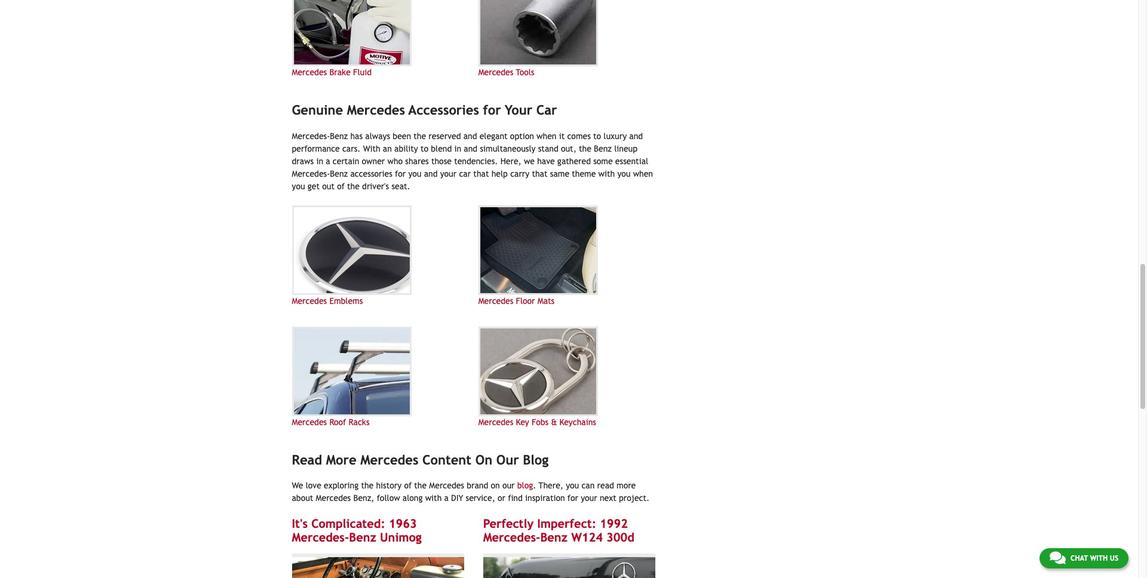 Task type: locate. For each thing, give the bounding box(es) containing it.
mercedes floor mats link
[[478, 205, 655, 307]]

2 that from the left
[[532, 169, 548, 178]]

mercedes benz tools image
[[478, 0, 598, 66]]

you
[[408, 169, 421, 178], [617, 169, 631, 178], [292, 181, 305, 191], [566, 481, 579, 491]]

a down performance
[[326, 156, 330, 166]]

1 horizontal spatial your
[[581, 494, 597, 503]]

tools
[[516, 67, 534, 77]]

mercedes benz cayenne coolant pipe replacement image
[[292, 554, 464, 578]]

0 vertical spatial a
[[326, 156, 330, 166]]

stand
[[538, 144, 558, 153]]

of right out
[[337, 181, 345, 191]]

keychains
[[560, 417, 596, 427]]

0 horizontal spatial a
[[326, 156, 330, 166]]

0 horizontal spatial in
[[316, 156, 323, 166]]

when up stand
[[537, 131, 557, 141]]

1 horizontal spatial with
[[598, 169, 615, 178]]

draws
[[292, 156, 314, 166]]

a left diy
[[444, 494, 449, 503]]

carry
[[510, 169, 529, 178]]

driver's
[[362, 181, 389, 191]]

option
[[510, 131, 534, 141]]

benz up euro cars under $20k image
[[540, 530, 568, 544]]

0 horizontal spatial with
[[425, 494, 442, 503]]

benz inside perfectly imperfect: 1992 mercedes-benz w124 300d
[[540, 530, 568, 544]]

perfectly imperfect: 1992 mercedes-benz w124 300d link
[[483, 517, 634, 544]]

2 vertical spatial for
[[568, 494, 578, 503]]

reserved
[[429, 131, 461, 141]]

genuine mercedes brake fluid image
[[292, 0, 411, 66]]

there,
[[539, 481, 563, 491]]

of
[[337, 181, 345, 191], [404, 481, 412, 491]]

mercedes benz key fobs & keychains image
[[478, 327, 598, 416]]

your down can
[[581, 494, 597, 503]]

that
[[473, 169, 489, 178], [532, 169, 548, 178]]

to left luxury
[[593, 131, 601, 141]]

your inside . there, you can read more about mercedes benz, follow along with a diy service, or find inspiration for your next project.
[[581, 494, 597, 503]]

1 vertical spatial in
[[316, 156, 323, 166]]

inspiration
[[525, 494, 565, 503]]

1 vertical spatial with
[[425, 494, 442, 503]]

who
[[387, 156, 403, 166]]

for
[[483, 102, 501, 118], [395, 169, 406, 178], [568, 494, 578, 503]]

mercedes benz emblems image
[[292, 205, 411, 295]]

300d
[[606, 530, 634, 544]]

1 horizontal spatial of
[[404, 481, 412, 491]]

unimog
[[380, 530, 422, 544]]

to up shares
[[421, 144, 428, 153]]

0 vertical spatial of
[[337, 181, 345, 191]]

0 vertical spatial your
[[440, 169, 457, 178]]

that down tendencies.
[[473, 169, 489, 178]]

fobs
[[532, 417, 549, 427]]

of up along
[[404, 481, 412, 491]]

benz,
[[353, 494, 374, 503]]

we
[[292, 481, 303, 491]]

benz up "mercedes benz cayenne coolant pipe replacement" image
[[349, 530, 376, 544]]

always
[[365, 131, 390, 141]]

the down accessories
[[347, 181, 360, 191]]

for up seat.
[[395, 169, 406, 178]]

complicated:
[[311, 517, 385, 531]]

brand
[[467, 481, 488, 491]]

comes
[[567, 131, 591, 141]]

1 vertical spatial your
[[581, 494, 597, 503]]

when down essential
[[633, 169, 653, 178]]

certain
[[333, 156, 359, 166]]

mercedes left tools
[[478, 67, 513, 77]]

genuine
[[292, 102, 343, 118]]

and up tendencies.
[[464, 144, 477, 153]]

0 horizontal spatial to
[[421, 144, 428, 153]]

with inside mercedes-benz has always been the reserved and elegant option when it comes to luxury and performance cars. with an ability to blend in and simultaneously stand out, the benz lineup draws in a certain owner who shares those tendencies. here, we have gathered some essential mercedes-benz accessories for you and your car that help carry that same theme with you when you get out of the driver's seat.
[[598, 169, 615, 178]]

2 horizontal spatial with
[[1090, 554, 1108, 563]]

1 vertical spatial a
[[444, 494, 449, 503]]

the right been
[[414, 131, 426, 141]]

your
[[505, 102, 532, 118]]

1 horizontal spatial that
[[532, 169, 548, 178]]

roof
[[329, 417, 346, 427]]

mercedes left the emblems
[[292, 296, 327, 306]]

2 horizontal spatial for
[[568, 494, 578, 503]]

mercedes inside . there, you can read more about mercedes benz, follow along with a diy service, or find inspiration for your next project.
[[316, 494, 351, 503]]

0 vertical spatial to
[[593, 131, 601, 141]]

mercedes
[[292, 67, 327, 77], [478, 67, 513, 77], [347, 102, 405, 118], [292, 296, 327, 306], [478, 296, 513, 306], [292, 417, 327, 427], [478, 417, 513, 427], [360, 452, 418, 468], [429, 481, 464, 491], [316, 494, 351, 503]]

mercedes- down about on the bottom left of the page
[[292, 530, 349, 544]]

mercedes down exploring
[[316, 494, 351, 503]]

owner
[[362, 156, 385, 166]]

love
[[306, 481, 321, 491]]

us
[[1110, 554, 1118, 563]]

1 vertical spatial for
[[395, 169, 406, 178]]

and left elegant
[[463, 131, 477, 141]]

&
[[551, 417, 557, 427]]

blog
[[517, 481, 533, 491]]

mercedes- up performance
[[292, 131, 330, 141]]

in right blend
[[454, 144, 461, 153]]

mercedes up history
[[360, 452, 418, 468]]

key
[[516, 417, 529, 427]]

mercedes roof racks
[[292, 417, 370, 427]]

our
[[496, 452, 519, 468]]

0 horizontal spatial for
[[395, 169, 406, 178]]

0 vertical spatial with
[[598, 169, 615, 178]]

benz
[[330, 131, 348, 141], [594, 144, 612, 153], [330, 169, 348, 178], [349, 530, 376, 544], [540, 530, 568, 544]]

blog
[[523, 452, 549, 468]]

about
[[292, 494, 313, 503]]

comments image
[[1050, 551, 1066, 565]]

perfectly
[[483, 517, 534, 531]]

luxury
[[604, 131, 627, 141]]

with right along
[[425, 494, 442, 503]]

you inside . there, you can read more about mercedes benz, follow along with a diy service, or find inspiration for your next project.
[[566, 481, 579, 491]]

mercedes left floor
[[478, 296, 513, 306]]

1 vertical spatial of
[[404, 481, 412, 491]]

read
[[292, 452, 322, 468]]

when
[[537, 131, 557, 141], [633, 169, 653, 178]]

car
[[536, 102, 557, 118]]

you down shares
[[408, 169, 421, 178]]

your
[[440, 169, 457, 178], [581, 494, 597, 503]]

for up imperfect:
[[568, 494, 578, 503]]

along
[[403, 494, 423, 503]]

the
[[414, 131, 426, 141], [579, 144, 591, 153], [347, 181, 360, 191], [361, 481, 374, 491], [414, 481, 427, 491]]

you left get on the left top of the page
[[292, 181, 305, 191]]

mercedes- inside perfectly imperfect: 1992 mercedes-benz w124 300d
[[483, 530, 540, 544]]

to
[[593, 131, 601, 141], [421, 144, 428, 153]]

0 horizontal spatial when
[[537, 131, 557, 141]]

mercedes-
[[292, 131, 330, 141], [292, 169, 330, 178], [292, 530, 349, 544], [483, 530, 540, 544]]

mercedes benz floor mats image
[[478, 205, 598, 295]]

and
[[463, 131, 477, 141], [629, 131, 643, 141], [464, 144, 477, 153], [424, 169, 438, 178]]

it
[[559, 131, 565, 141]]

that down have at the left of page
[[532, 169, 548, 178]]

a
[[326, 156, 330, 166], [444, 494, 449, 503]]

1 that from the left
[[473, 169, 489, 178]]

theme
[[572, 169, 596, 178]]

0 horizontal spatial that
[[473, 169, 489, 178]]

1 horizontal spatial a
[[444, 494, 449, 503]]

0 horizontal spatial your
[[440, 169, 457, 178]]

project.
[[619, 494, 650, 503]]

your down "those"
[[440, 169, 457, 178]]

0 vertical spatial for
[[483, 102, 501, 118]]

can
[[582, 481, 595, 491]]

brake
[[329, 67, 351, 77]]

in down performance
[[316, 156, 323, 166]]

mercedes left key
[[478, 417, 513, 427]]

1 horizontal spatial when
[[633, 169, 653, 178]]

for up elegant
[[483, 102, 501, 118]]

tendencies.
[[454, 156, 498, 166]]

with
[[598, 169, 615, 178], [425, 494, 442, 503], [1090, 554, 1108, 563]]

mercedes- down the find
[[483, 530, 540, 544]]

for inside . there, you can read more about mercedes benz, follow along with a diy service, or find inspiration for your next project.
[[568, 494, 578, 503]]

has
[[350, 131, 363, 141]]

follow
[[377, 494, 400, 503]]

a inside mercedes-benz has always been the reserved and elegant option when it comes to luxury and performance cars. with an ability to blend in and simultaneously stand out, the benz lineup draws in a certain owner who shares those tendencies. here, we have gathered some essential mercedes-benz accessories for you and your car that help carry that same theme with you when you get out of the driver's seat.
[[326, 156, 330, 166]]

with left us on the bottom
[[1090, 554, 1108, 563]]

with down "some"
[[598, 169, 615, 178]]

with inside . there, you can read more about mercedes benz, follow along with a diy service, or find inspiration for your next project.
[[425, 494, 442, 503]]

mercedes benz roof racks image
[[292, 327, 411, 416]]

out,
[[561, 144, 576, 153]]

you left can
[[566, 481, 579, 491]]

content
[[422, 452, 471, 468]]

0 horizontal spatial of
[[337, 181, 345, 191]]

1 horizontal spatial in
[[454, 144, 461, 153]]

a inside . there, you can read more about mercedes benz, follow along with a diy service, or find inspiration for your next project.
[[444, 494, 449, 503]]

cars.
[[342, 144, 361, 153]]

the up along
[[414, 481, 427, 491]]



Task type: vqa. For each thing, say whether or not it's contained in the screenshot.
Rear
no



Task type: describe. For each thing, give the bounding box(es) containing it.
mercedes up diy
[[429, 481, 464, 491]]

1992
[[600, 517, 628, 531]]

chat with us link
[[1040, 548, 1129, 569]]

mercedes- up get on the left top of the page
[[292, 169, 330, 178]]

mercedes left roof
[[292, 417, 327, 427]]

benz down certain
[[330, 169, 348, 178]]

our
[[502, 481, 515, 491]]

simultaneously
[[480, 144, 536, 153]]

mercedes floor mats
[[478, 296, 555, 306]]

read
[[597, 481, 614, 491]]

. there, you can read more about mercedes benz, follow along with a diy service, or find inspiration for your next project.
[[292, 481, 650, 503]]

more
[[617, 481, 636, 491]]

mercedes tools
[[478, 67, 534, 77]]

accessories
[[409, 102, 479, 118]]

the down the comes
[[579, 144, 591, 153]]

or
[[498, 494, 505, 503]]

mercedes emblems
[[292, 296, 363, 306]]

and down "those"
[[424, 169, 438, 178]]

you down essential
[[617, 169, 631, 178]]

car
[[459, 169, 471, 178]]

mercedes key fobs & keychains link
[[478, 327, 655, 429]]

essential
[[615, 156, 648, 166]]

diy
[[451, 494, 463, 503]]

benz up "some"
[[594, 144, 612, 153]]

here,
[[500, 156, 521, 166]]

euro cars under $20k image
[[483, 554, 655, 578]]

on
[[491, 481, 500, 491]]

1 vertical spatial to
[[421, 144, 428, 153]]

same
[[550, 169, 569, 178]]

get
[[308, 181, 320, 191]]

it's
[[292, 517, 308, 531]]

performance
[[292, 144, 340, 153]]

mats
[[538, 296, 555, 306]]

elegant
[[480, 131, 508, 141]]

1 vertical spatial when
[[633, 169, 653, 178]]

exploring
[[324, 481, 359, 491]]

2 vertical spatial with
[[1090, 554, 1108, 563]]

we love exploring the history of the mercedes brand on our blog
[[292, 481, 533, 491]]

those
[[431, 156, 452, 166]]

of inside mercedes-benz has always been the reserved and elegant option when it comes to luxury and performance cars. with an ability to blend in and simultaneously stand out, the benz lineup draws in a certain owner who shares those tendencies. here, we have gathered some essential mercedes-benz accessories for you and your car that help carry that same theme with you when you get out of the driver's seat.
[[337, 181, 345, 191]]

your inside mercedes-benz has always been the reserved and elegant option when it comes to luxury and performance cars. with an ability to blend in and simultaneously stand out, the benz lineup draws in a certain owner who shares those tendencies. here, we have gathered some essential mercedes-benz accessories for you and your car that help carry that same theme with you when you get out of the driver's seat.
[[440, 169, 457, 178]]

imperfect:
[[537, 517, 596, 531]]

w124
[[571, 530, 603, 544]]

more
[[326, 452, 356, 468]]

mercedes roof racks link
[[292, 327, 469, 429]]

.
[[533, 481, 536, 491]]

racks
[[349, 417, 370, 427]]

have
[[537, 156, 555, 166]]

find
[[508, 494, 523, 503]]

blog link
[[517, 481, 533, 491]]

mercedes brake fluid
[[292, 67, 372, 77]]

mercedes brake fluid link
[[292, 0, 469, 79]]

emblems
[[329, 296, 363, 306]]

fluid
[[353, 67, 372, 77]]

mercedes-benz has always been the reserved and elegant option when it comes to luxury and performance cars. with an ability to blend in and simultaneously stand out, the benz lineup draws in a certain owner who shares those tendencies. here, we have gathered some essential mercedes-benz accessories for you and your car that help carry that same theme with you when you get out of the driver's seat.
[[292, 131, 653, 191]]

genuine mercedes accessories for your car
[[292, 102, 557, 118]]

chat with us
[[1071, 554, 1118, 563]]

blend
[[431, 144, 452, 153]]

mercedes key fobs & keychains
[[478, 417, 596, 427]]

with
[[363, 144, 380, 153]]

history
[[376, 481, 402, 491]]

it's complicated: 1963 mercedes-benz unimog link
[[292, 517, 422, 544]]

floor
[[516, 296, 535, 306]]

accessories
[[350, 169, 392, 178]]

gathered
[[557, 156, 591, 166]]

out
[[322, 181, 335, 191]]

mercedes tools link
[[478, 0, 655, 79]]

perfectly imperfect: 1992 mercedes-benz w124 300d
[[483, 517, 634, 544]]

mercedes up always at the top left
[[347, 102, 405, 118]]

been
[[393, 131, 411, 141]]

seat.
[[392, 181, 410, 191]]

mercedes- inside it's complicated: 1963 mercedes-benz unimog
[[292, 530, 349, 544]]

0 vertical spatial in
[[454, 144, 461, 153]]

0 vertical spatial when
[[537, 131, 557, 141]]

ability
[[394, 144, 418, 153]]

mercedes left brake
[[292, 67, 327, 77]]

it's complicated: 1963 mercedes-benz unimog
[[292, 517, 422, 544]]

help
[[492, 169, 508, 178]]

1 horizontal spatial to
[[593, 131, 601, 141]]

read more mercedes content on our blog
[[292, 452, 549, 468]]

1963
[[389, 517, 417, 531]]

chat
[[1071, 554, 1088, 563]]

on
[[475, 452, 492, 468]]

an
[[383, 144, 392, 153]]

service,
[[466, 494, 495, 503]]

and up lineup
[[629, 131, 643, 141]]

for inside mercedes-benz has always been the reserved and elegant option when it comes to luxury and performance cars. with an ability to blend in and simultaneously stand out, the benz lineup draws in a certain owner who shares those tendencies. here, we have gathered some essential mercedes-benz accessories for you and your car that help carry that same theme with you when you get out of the driver's seat.
[[395, 169, 406, 178]]

the up benz,
[[361, 481, 374, 491]]

next
[[600, 494, 616, 503]]

benz left has
[[330, 131, 348, 141]]

1 horizontal spatial for
[[483, 102, 501, 118]]

benz inside it's complicated: 1963 mercedes-benz unimog
[[349, 530, 376, 544]]



